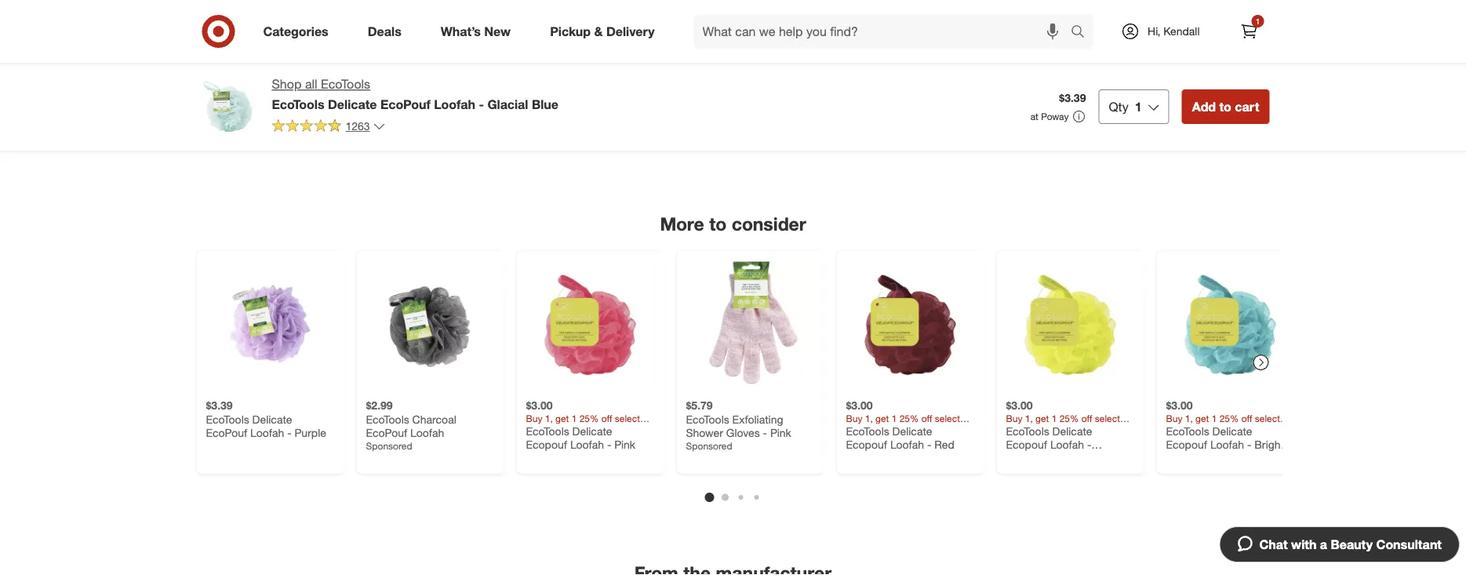 Task type: locate. For each thing, give the bounding box(es) containing it.
ecopouf for ecotools delicate ecopouf loofah - red
[[847, 438, 888, 452]]

4 $3.00 from the left
[[1167, 399, 1194, 413]]

$3.00 up ecotools delicate ecopouf loofah - bright blue
[[1167, 399, 1194, 413]]

tree
[[768, 41, 789, 55]]

ecotools delicate ecopouf loofah - bright blue
[[1167, 424, 1285, 466]]

red
[[935, 438, 955, 452]]

ecopouf inside $2.99 ecotools charcoal ecopouf loofah sponsored
[[366, 426, 408, 440]]

lego inside lego icons bonsai tree home décor set 10281
[[669, 41, 699, 55]]

delicate inside ecotools delicate ecopouf loofah - red
[[893, 424, 933, 438]]

to right more
[[710, 213, 727, 235]]

-
[[479, 96, 484, 112], [287, 426, 292, 440], [763, 426, 768, 440], [607, 438, 612, 452], [928, 438, 932, 452], [1088, 438, 1092, 452], [1248, 438, 1252, 452]]

1 horizontal spatial set
[[735, 55, 751, 69]]

blue
[[532, 96, 559, 112], [1167, 452, 1189, 466]]

- inside ecotools delicate ecopouf loofah - red
[[928, 438, 932, 452]]

to right the add
[[1220, 99, 1232, 114]]

delicate for ecotools delicate ecopouf loofah - pink
[[573, 424, 613, 438]]

set right décor
[[735, 55, 751, 69]]

delicate
[[328, 96, 377, 112], [252, 413, 292, 426], [573, 424, 613, 438], [893, 424, 933, 438], [1053, 424, 1093, 438], [1213, 424, 1253, 438]]

sponsored down $5.79
[[686, 440, 733, 452]]

$5.79
[[686, 399, 713, 413]]

kendall
[[1164, 24, 1201, 38]]

to inside button
[[1220, 99, 1232, 114]]

ecotools inside 'ecotools delicate ecopouf loofah - chartreuse'
[[1007, 424, 1050, 438]]

1 horizontal spatial $3.39
[[1060, 91, 1087, 105]]

0 horizontal spatial lego
[[509, 41, 539, 55]]

reg
[[509, 29, 523, 41], [829, 29, 843, 41]]

deals link
[[355, 14, 421, 49]]

set right toys
[[534, 69, 551, 82]]

lego
[[509, 41, 539, 55], [669, 41, 699, 55]]

2 ecopouf from the left
[[847, 438, 888, 452]]

What can we help you find? suggestions appear below search field
[[693, 14, 1075, 49]]

book
[[829, 54, 851, 65]]

categories
[[263, 24, 329, 39]]

1 lego from the left
[[509, 41, 539, 55]]

loofah inside $3.39 ecotools delicate ecopouf loofah - purple
[[250, 426, 284, 440]]

lego icons bonsai tree home décor set 10281
[[669, 41, 789, 69]]

ecotools inside ecotools delicate ecopouf loofah - pink
[[526, 424, 570, 438]]

what's new
[[441, 24, 511, 39]]

$3.39
[[1060, 91, 1087, 105], [206, 399, 233, 413]]

at
[[1031, 111, 1039, 122]]

one
[[880, 42, 896, 54]]

bonsai
[[731, 41, 765, 55]]

25%
[[845, 42, 864, 54]]

ecopouf inside ecotools delicate ecopouf loofah - pink
[[526, 438, 567, 452]]

ecotools delicate ecopouf loofah - pink image
[[526, 261, 655, 389]]

delicate for ecotools delicate ecopouf loofah - chartreuse
[[1053, 424, 1093, 438]]

bricks
[[509, 55, 540, 69]]

ecotools inside ecotools delicate ecopouf loofah - bright blue
[[1167, 424, 1210, 438]]

$3.39 for $3.39
[[1060, 91, 1087, 105]]

2 $3.00 from the left
[[847, 399, 873, 413]]

reg inside $47.99 reg $59.99 sale lego classic lots of bricks creative building toys set 11030
[[509, 29, 523, 41]]

0 vertical spatial to
[[1220, 99, 1232, 114]]

ecopouf inside $3.39 ecotools delicate ecopouf loofah - purple
[[206, 426, 247, 440]]

$59.99
[[525, 29, 554, 41]]

ecotools delicate ecopouf loofah - purple image
[[206, 261, 335, 389]]

2 sponsored from the left
[[686, 440, 733, 452]]

1 horizontal spatial pink
[[771, 426, 792, 440]]

1 horizontal spatial reg
[[829, 29, 843, 41]]

ecopouf
[[526, 438, 567, 452], [847, 438, 888, 452], [1007, 438, 1048, 452], [1167, 438, 1208, 452]]

1 right qty
[[1136, 99, 1143, 114]]

loofah inside ecotools delicate ecopouf loofah - pink
[[571, 438, 604, 452]]

reg inside $4.99 reg $6.59
[[829, 29, 843, 41]]

delicate for ecotools delicate ecopouf loofah - bright blue
[[1213, 424, 1253, 438]]

0 horizontal spatial $3.39
[[206, 399, 233, 413]]

&
[[595, 24, 603, 39]]

1 vertical spatial blue
[[1167, 452, 1189, 466]]

delicate inside 'ecotools delicate ecopouf loofah - chartreuse'
[[1053, 424, 1093, 438]]

0 vertical spatial 1
[[1256, 16, 1261, 26]]

1 horizontal spatial blue
[[1167, 452, 1189, 466]]

blue inside ecotools delicate ecopouf loofah - bright blue
[[1167, 452, 1189, 466]]

ecotools
[[321, 77, 371, 92], [272, 96, 325, 112], [206, 413, 249, 426], [366, 413, 410, 426], [686, 413, 730, 426], [526, 424, 570, 438], [847, 424, 890, 438], [1007, 424, 1050, 438], [1167, 424, 1210, 438]]

ecopouf inside ecotools delicate ecopouf loofah - bright blue
[[1167, 438, 1208, 452]]

1
[[1256, 16, 1261, 26], [1136, 99, 1143, 114]]

0 vertical spatial $3.39
[[1060, 91, 1087, 105]]

$3.00 up ecotools delicate ecopouf loofah - pink
[[526, 399, 553, 413]]

to for cart
[[1220, 99, 1232, 114]]

$3.39 inside $3.39 ecotools delicate ecopouf loofah - purple
[[206, 399, 233, 413]]

search button
[[1064, 14, 1102, 52]]

reg left $6.59
[[829, 29, 843, 41]]

toy
[[899, 42, 912, 54]]

2 reg from the left
[[829, 29, 843, 41]]

3 ecopouf from the left
[[1007, 438, 1048, 452]]

ecotools delicate ecopouf loofah - bright blue image
[[1167, 261, 1295, 389]]

loofah inside shop all ecotools ecotools delicate ecopouf loofah - glacial blue
[[434, 96, 476, 112]]

lego down $39.99
[[669, 41, 699, 55]]

chartreuse
[[1007, 452, 1061, 466]]

ecotools delicate ecopouf loofah - pink
[[526, 424, 636, 452]]

1 sponsored from the left
[[366, 440, 413, 452]]

décor
[[702, 55, 732, 69]]

1 vertical spatial to
[[710, 213, 727, 235]]

shop
[[272, 77, 302, 92]]

to
[[1220, 99, 1232, 114], [710, 213, 727, 235]]

ecopouf for $2.99 ecotools charcoal ecopouf loofah sponsored
[[366, 426, 408, 440]]

1 vertical spatial 1
[[1136, 99, 1143, 114]]

- inside $5.79 ecotools exfoliating shower gloves - pink sponsored
[[763, 426, 768, 440]]

reg left $59.99
[[509, 29, 523, 41]]

chat with a beauty consultant button
[[1220, 527, 1461, 563]]

ecopouf inside ecotools delicate ecopouf loofah - red
[[847, 438, 888, 452]]

lots
[[580, 41, 601, 55]]

ecopouf for ecotools delicate ecopouf loofah - chartreuse
[[1007, 438, 1048, 452]]

kids'
[[925, 42, 945, 54]]

ecotools inside $2.99 ecotools charcoal ecopouf loofah sponsored
[[366, 413, 410, 426]]

lego down $47.99
[[509, 41, 539, 55]]

3 $3.00 from the left
[[1007, 399, 1033, 413]]

1 ecopouf from the left
[[526, 438, 567, 452]]

1 reg from the left
[[509, 29, 523, 41]]

sponsored inside $5.79 ecotools exfoliating shower gloves - pink sponsored
[[686, 440, 733, 452]]

0 horizontal spatial sponsored
[[366, 440, 413, 452]]

$3.39 for $3.39 ecotools delicate ecopouf loofah - purple
[[206, 399, 233, 413]]

0 horizontal spatial 1
[[1136, 99, 1143, 114]]

of
[[604, 41, 614, 55]]

0 horizontal spatial set
[[534, 69, 551, 82]]

ecopouf inside 'ecotools delicate ecopouf loofah - chartreuse'
[[1007, 438, 1048, 452]]

$3.00 up ecotools delicate ecopouf loofah - red
[[847, 399, 873, 413]]

1 horizontal spatial 1
[[1256, 16, 1261, 26]]

add to cart button
[[1183, 89, 1270, 124]]

ecopouf for ecotools delicate ecopouf loofah - pink
[[526, 438, 567, 452]]

4 ecopouf from the left
[[1167, 438, 1208, 452]]

sponsored inside $2.99 ecotools charcoal ecopouf loofah sponsored
[[366, 440, 413, 452]]

consultant
[[1377, 537, 1443, 552]]

sponsored
[[366, 440, 413, 452], [686, 440, 733, 452]]

2 lego from the left
[[669, 41, 699, 55]]

ecotools delicate ecopouf loofah - chartreuse
[[1007, 424, 1093, 466]]

0 horizontal spatial blue
[[532, 96, 559, 112]]

cart
[[1236, 99, 1260, 114]]

1 horizontal spatial to
[[1220, 99, 1232, 114]]

$3.00 for ecotools delicate ecopouf loofah - red
[[847, 399, 873, 413]]

loofah inside 'ecotools delicate ecopouf loofah - chartreuse'
[[1051, 438, 1085, 452]]

1 vertical spatial $3.39
[[206, 399, 233, 413]]

1 $3.00 from the left
[[526, 399, 553, 413]]

at poway
[[1031, 111, 1069, 122]]

glacial
[[488, 96, 529, 112]]

0 horizontal spatial reg
[[509, 29, 523, 41]]

delivery
[[607, 24, 655, 39]]

delicate inside $3.39 ecotools delicate ecopouf loofah - purple
[[252, 413, 292, 426]]

loofah
[[434, 96, 476, 112], [250, 426, 284, 440], [411, 426, 444, 440], [571, 438, 604, 452], [891, 438, 925, 452], [1051, 438, 1085, 452], [1211, 438, 1245, 452]]

1 horizontal spatial sponsored
[[686, 440, 733, 452]]

$3.00 up 'ecotools delicate ecopouf loofah - chartreuse'
[[1007, 399, 1033, 413]]

$3.00 for ecotools delicate ecopouf loofah - bright blue
[[1167, 399, 1194, 413]]

ecopouf
[[381, 96, 431, 112], [206, 426, 247, 440], [366, 426, 408, 440]]

pink
[[771, 426, 792, 440], [615, 438, 636, 452]]

delicate inside ecotools delicate ecopouf loofah - bright blue
[[1213, 424, 1253, 438]]

hi, kendall
[[1148, 24, 1201, 38]]

25% off one toy or kids' book
[[829, 42, 945, 65]]

delicate inside ecotools delicate ecopouf loofah - pink
[[573, 424, 613, 438]]

sponsored down $2.99
[[366, 440, 413, 452]]

ecotools charcoal ecopouf loofah image
[[366, 261, 495, 389]]

1 horizontal spatial lego
[[669, 41, 699, 55]]

add
[[1193, 99, 1217, 114]]

set
[[735, 55, 751, 69], [534, 69, 551, 82]]

0 vertical spatial blue
[[532, 96, 559, 112]]

$3.00
[[526, 399, 553, 413], [847, 399, 873, 413], [1007, 399, 1033, 413], [1167, 399, 1194, 413]]

add to cart
[[1193, 99, 1260, 114]]

image of ecotools delicate ecopouf loofah - glacial blue image
[[197, 75, 259, 138]]

ecopouf for ecotools delicate ecopouf loofah - bright blue
[[1167, 438, 1208, 452]]

$4.99
[[829, 16, 856, 29]]

or
[[914, 42, 923, 54]]

0 horizontal spatial pink
[[615, 438, 636, 452]]

1 right kendall
[[1256, 16, 1261, 26]]

$3.00 for ecotools delicate ecopouf loofah - pink
[[526, 399, 553, 413]]

0 horizontal spatial to
[[710, 213, 727, 235]]



Task type: describe. For each thing, give the bounding box(es) containing it.
10281
[[754, 55, 785, 69]]

more to consider
[[660, 213, 807, 235]]

building
[[586, 55, 626, 69]]

sale
[[556, 29, 575, 41]]

1263 link
[[272, 118, 386, 136]]

off
[[867, 42, 878, 54]]

loofah inside ecotools delicate ecopouf loofah - red
[[891, 438, 925, 452]]

ecotools exfoliating shower gloves - pink image
[[686, 261, 815, 389]]

pink inside ecotools delicate ecopouf loofah - pink
[[615, 438, 636, 452]]

$47.99
[[509, 16, 542, 29]]

home
[[669, 55, 699, 69]]

exfoliating
[[733, 413, 784, 426]]

pickup & delivery
[[550, 24, 655, 39]]

reg for $4.99
[[829, 29, 843, 41]]

$2.99 ecotools charcoal ecopouf loofah sponsored
[[366, 399, 457, 452]]

consider
[[732, 213, 807, 235]]

qty
[[1109, 99, 1129, 114]]

to for consider
[[710, 213, 727, 235]]

11030
[[554, 69, 584, 82]]

deals
[[368, 24, 402, 39]]

set inside lego icons bonsai tree home décor set 10281
[[735, 55, 751, 69]]

new
[[485, 24, 511, 39]]

charcoal
[[413, 413, 457, 426]]

$3.00 for ecotools delicate ecopouf loofah - chartreuse
[[1007, 399, 1033, 413]]

blue inside shop all ecotools ecotools delicate ecopouf loofah - glacial blue
[[532, 96, 559, 112]]

$47.99 reg $59.99 sale lego classic lots of bricks creative building toys set 11030
[[509, 16, 626, 82]]

qty 1
[[1109, 99, 1143, 114]]

loofah inside ecotools delicate ecopouf loofah - bright blue
[[1211, 438, 1245, 452]]

pickup
[[550, 24, 591, 39]]

icons
[[702, 41, 728, 55]]

categories link
[[250, 14, 348, 49]]

poway
[[1042, 111, 1069, 122]]

search
[[1064, 25, 1102, 40]]

chat with a beauty consultant
[[1260, 537, 1443, 552]]

ecotools inside ecotools delicate ecopouf loofah - red
[[847, 424, 890, 438]]

loofah inside $2.99 ecotools charcoal ecopouf loofah sponsored
[[411, 426, 444, 440]]

more
[[660, 213, 705, 235]]

what's new link
[[428, 14, 531, 49]]

- inside shop all ecotools ecotools delicate ecopouf loofah - glacial blue
[[479, 96, 484, 112]]

a
[[1321, 537, 1328, 552]]

reg for $47.99
[[509, 29, 523, 41]]

pink inside $5.79 ecotools exfoliating shower gloves - pink sponsored
[[771, 426, 792, 440]]

ecopouf inside shop all ecotools ecotools delicate ecopouf loofah - glacial blue
[[381, 96, 431, 112]]

bright
[[1255, 438, 1285, 452]]

set inside $47.99 reg $59.99 sale lego classic lots of bricks creative building toys set 11030
[[534, 69, 551, 82]]

1 link
[[1233, 14, 1267, 49]]

with
[[1292, 537, 1317, 552]]

$2.99
[[366, 399, 393, 413]]

ecotools inside $5.79 ecotools exfoliating shower gloves - pink sponsored
[[686, 413, 730, 426]]

pickup & delivery link
[[537, 14, 675, 49]]

ecotools inside $3.39 ecotools delicate ecopouf loofah - purple
[[206, 413, 249, 426]]

shop all ecotools ecotools delicate ecopouf loofah - glacial blue
[[272, 77, 559, 112]]

hi,
[[1148, 24, 1161, 38]]

shower
[[686, 426, 724, 440]]

all
[[305, 77, 318, 92]]

$39.99
[[669, 16, 702, 29]]

1263
[[346, 119, 370, 133]]

$5.79 ecotools exfoliating shower gloves - pink sponsored
[[686, 399, 792, 452]]

lego inside $47.99 reg $59.99 sale lego classic lots of bricks creative building toys set 11030
[[509, 41, 539, 55]]

ecotools delicate ecopouf loofah - chartreuse image
[[1007, 261, 1135, 389]]

- inside 'ecotools delicate ecopouf loofah - chartreuse'
[[1088, 438, 1092, 452]]

$4.99 reg $6.59
[[829, 16, 869, 41]]

delicate inside shop all ecotools ecotools delicate ecopouf loofah - glacial blue
[[328, 96, 377, 112]]

gloves
[[727, 426, 760, 440]]

ecotools delicate ecopouf loofah - red image
[[847, 261, 975, 389]]

$6.59
[[846, 29, 869, 41]]

$3.39 ecotools delicate ecopouf loofah - purple
[[206, 399, 326, 440]]

- inside $3.39 ecotools delicate ecopouf loofah - purple
[[287, 426, 292, 440]]

creative
[[543, 55, 583, 69]]

delicate for ecotools delicate ecopouf loofah - red
[[893, 424, 933, 438]]

beauty
[[1332, 537, 1374, 552]]

classic
[[542, 41, 577, 55]]

ecopouf for $3.39 ecotools delicate ecopouf loofah - purple
[[206, 426, 247, 440]]

- inside ecotools delicate ecopouf loofah - bright blue
[[1248, 438, 1252, 452]]

what's
[[441, 24, 481, 39]]

- inside ecotools delicate ecopouf loofah - pink
[[607, 438, 612, 452]]

ecotools delicate ecopouf loofah - red
[[847, 424, 955, 452]]

toys
[[509, 69, 531, 82]]

chat
[[1260, 537, 1289, 552]]

purple
[[295, 426, 326, 440]]



Task type: vqa. For each thing, say whether or not it's contained in the screenshot.
the topmost 1
yes



